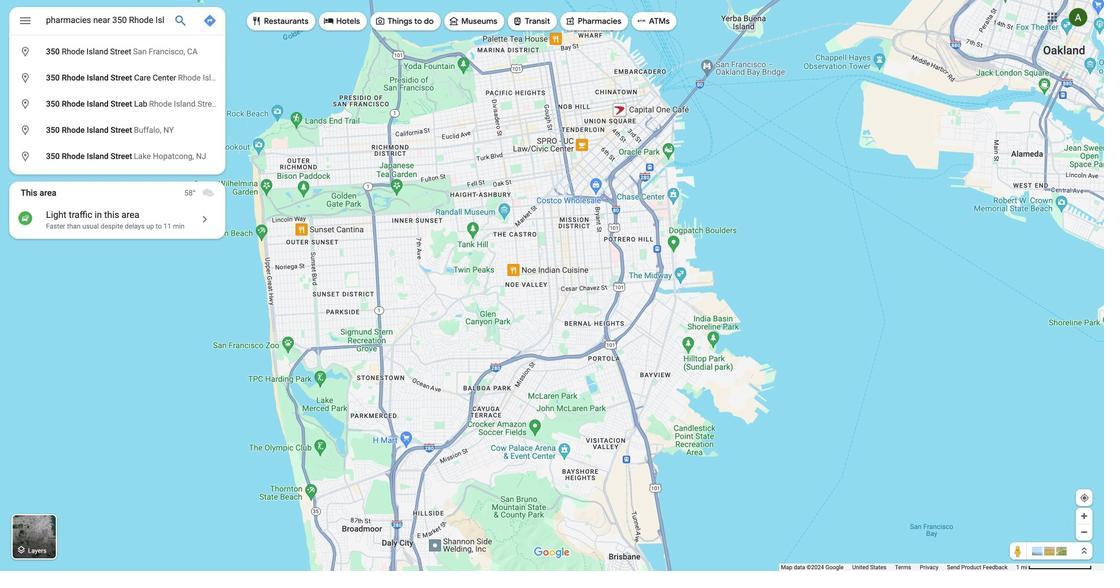 Task type: locate. For each thing, give the bounding box(es) containing it.
1 cell from the top
[[9, 43, 218, 61]]

None field
[[46, 13, 165, 27]]

google account: augustus odena  
(augustus@adept.ai) image
[[1070, 8, 1088, 27]]

None search field
[[9, 7, 316, 175]]

3 cell from the top
[[9, 95, 287, 114]]

zoom out image
[[1081, 528, 1089, 537]]

show your location image
[[1080, 493, 1090, 504]]

cell
[[9, 43, 218, 61], [9, 69, 316, 87], [9, 95, 287, 114], [9, 121, 218, 140], [9, 147, 218, 166]]

zoom in image
[[1081, 512, 1089, 521]]



Task type: vqa. For each thing, say whether or not it's contained in the screenshot.
Ave,'s OKLAHOMA
no



Task type: describe. For each thing, give the bounding box(es) containing it.
4 cell from the top
[[9, 121, 218, 140]]

2 cell from the top
[[9, 69, 316, 87]]

Search Google Maps field
[[9, 7, 226, 38]]

google maps element
[[0, 0, 1105, 571]]

this area region
[[9, 182, 226, 239]]

suggestions grid
[[9, 35, 316, 175]]

none search field inside google maps element
[[9, 7, 316, 175]]

cloudy image
[[201, 186, 215, 200]]

none field inside search google maps field
[[46, 13, 165, 27]]

5 cell from the top
[[9, 147, 218, 166]]

show street view coverage image
[[1010, 543, 1028, 560]]



